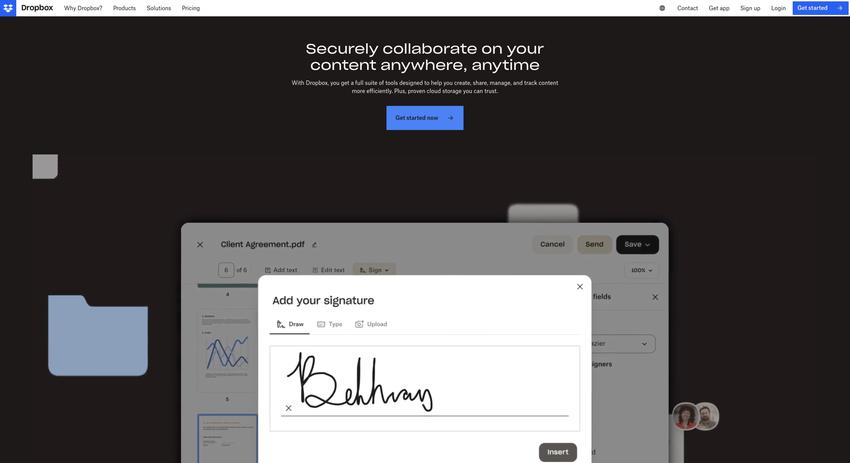 Task type: describe. For each thing, give the bounding box(es) containing it.
why
[[64, 5, 76, 12]]

login link
[[767, 0, 792, 16]]

1 horizontal spatial you
[[444, 79, 453, 86]]

now
[[427, 114, 439, 121]]

solutions button
[[141, 0, 177, 16]]

with dropbox, you get a full suite of tools designed to help you create, share, manage, and track content more efficiently. plus, proven cloud storage you can trust.
[[292, 79, 559, 94]]

dropbox?
[[78, 5, 102, 12]]

share,
[[473, 79, 489, 86]]

full
[[356, 79, 364, 86]]

designed
[[400, 79, 423, 86]]

and
[[514, 79, 523, 86]]

track
[[525, 79, 538, 86]]

get app button
[[704, 0, 736, 16]]

sign up link
[[736, 0, 767, 16]]

2 horizontal spatial you
[[464, 88, 473, 94]]

create,
[[455, 79, 472, 86]]

a
[[351, 79, 354, 86]]

get for get started
[[798, 5, 808, 11]]

securely
[[306, 40, 379, 57]]

get started now link
[[387, 106, 464, 130]]

can
[[474, 88, 483, 94]]

collaborate
[[383, 40, 478, 57]]

of
[[379, 79, 384, 86]]

help
[[431, 79, 442, 86]]

manage,
[[490, 79, 512, 86]]

get
[[341, 79, 350, 86]]

content inside with dropbox, you get a full suite of tools designed to help you create, share, manage, and track content more efficiently. plus, proven cloud storage you can trust.
[[539, 79, 559, 86]]

products
[[113, 5, 136, 12]]

your
[[507, 40, 545, 57]]

content inside securely collaborate on your content anywhere, anytime
[[310, 56, 377, 74]]

plus,
[[395, 88, 407, 94]]

started for get started now
[[407, 114, 426, 121]]

sign up
[[741, 5, 761, 12]]

app
[[720, 5, 730, 12]]

storage
[[443, 88, 462, 94]]

get started link
[[793, 1, 849, 15]]



Task type: vqa. For each thing, say whether or not it's contained in the screenshot.
the middle Turtle
no



Task type: locate. For each thing, give the bounding box(es) containing it.
you up storage
[[444, 79, 453, 86]]

up
[[754, 5, 761, 12]]

get for get started now
[[396, 114, 406, 121]]

0 horizontal spatial started
[[407, 114, 426, 121]]

1 vertical spatial content
[[539, 79, 559, 86]]

anywhere,
[[381, 56, 468, 74]]

efficiently.
[[367, 88, 393, 94]]

2 horizontal spatial get
[[798, 5, 808, 11]]

dropbox,
[[306, 79, 329, 86]]

you
[[331, 79, 340, 86], [444, 79, 453, 86], [464, 88, 473, 94]]

1 horizontal spatial get
[[710, 5, 719, 12]]

get left app
[[710, 5, 719, 12]]

why dropbox?
[[64, 5, 102, 12]]

securely collaborate on your content anywhere, anytime
[[306, 40, 545, 74]]

contact button
[[673, 0, 704, 16]]

content right track
[[539, 79, 559, 86]]

0 vertical spatial content
[[310, 56, 377, 74]]

1 horizontal spatial started
[[809, 5, 828, 11]]

0 horizontal spatial you
[[331, 79, 340, 86]]

content
[[310, 56, 377, 74], [539, 79, 559, 86]]

0 vertical spatial started
[[809, 5, 828, 11]]

get right login
[[798, 5, 808, 11]]

get down the "plus," at the top of page
[[396, 114, 406, 121]]

pricing
[[182, 5, 200, 12]]

1 horizontal spatial content
[[539, 79, 559, 86]]

started for get started
[[809, 5, 828, 11]]

get for get app
[[710, 5, 719, 12]]

on
[[482, 40, 503, 57]]

why dropbox? button
[[59, 0, 108, 16]]

get app
[[710, 5, 730, 12]]

you left get
[[331, 79, 340, 86]]

0 horizontal spatial content
[[310, 56, 377, 74]]

solutions
[[147, 5, 171, 12]]

trust.
[[485, 88, 499, 94]]

started
[[809, 5, 828, 11], [407, 114, 426, 121]]

proven
[[408, 88, 426, 94]]

get inside popup button
[[710, 5, 719, 12]]

suite
[[365, 79, 378, 86]]

tools
[[386, 79, 398, 86]]

0 horizontal spatial get
[[396, 114, 406, 121]]

contact
[[678, 5, 699, 12]]

with
[[292, 79, 305, 86]]

1 vertical spatial started
[[407, 114, 426, 121]]

get
[[798, 5, 808, 11], [710, 5, 719, 12], [396, 114, 406, 121]]

you down create,
[[464, 88, 473, 94]]

anytime
[[472, 56, 540, 74]]

to
[[425, 79, 430, 86]]

get started
[[798, 5, 828, 11]]

more
[[352, 88, 365, 94]]

products button
[[108, 0, 141, 16]]

cloud
[[427, 88, 441, 94]]

get started now
[[396, 114, 439, 121]]

sign
[[741, 5, 753, 12]]

login
[[772, 5, 787, 12]]

pricing link
[[177, 0, 206, 16]]

content up get
[[310, 56, 377, 74]]



